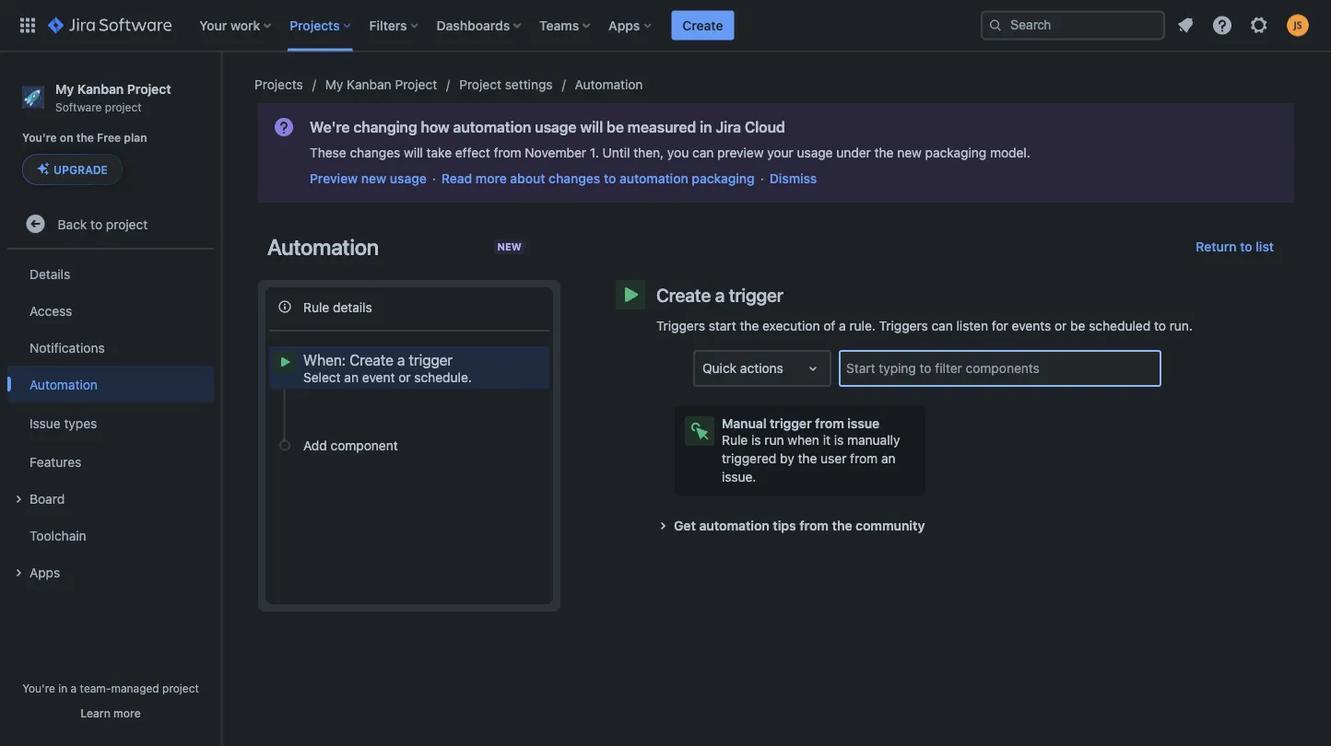 Task type: describe. For each thing, give the bounding box(es) containing it.
my for my kanban project software project
[[55, 81, 74, 96]]

appswitcher icon image
[[17, 14, 39, 36]]

you're for you're on the free plan
[[22, 131, 57, 144]]

apps inside button
[[30, 565, 60, 580]]

Search field
[[981, 11, 1165, 40]]

an inside manual trigger from issue rule is run when it is manually triggered by the user from an issue.
[[881, 451, 896, 467]]

read more about changes to automation packaging button
[[441, 170, 755, 188]]

2 horizontal spatial usage
[[797, 145, 833, 160]]

from up it
[[815, 416, 844, 431]]

start
[[709, 319, 736, 334]]

events
[[1012, 319, 1051, 334]]

2 vertical spatial usage
[[390, 171, 427, 186]]

access link
[[7, 292, 214, 329]]

rule details
[[303, 299, 372, 315]]

automation for notifications
[[30, 377, 98, 392]]

your
[[767, 145, 794, 160]]

1 vertical spatial in
[[58, 682, 68, 695]]

apps inside popup button
[[609, 18, 640, 33]]

projects for projects dropdown button
[[290, 18, 340, 33]]

banner containing your work
[[0, 0, 1331, 52]]

in inside we're changing how automation usage will be measured in jira cloud these changes will take effect from november 1. until then, you can preview your usage under the new packaging model.
[[700, 118, 712, 136]]

apps button
[[7, 554, 214, 591]]

return to list
[[1196, 239, 1274, 254]]

1 horizontal spatial more
[[476, 171, 507, 186]]

from inside 'dropdown button'
[[800, 519, 829, 534]]

manual trigger from issue rule is run when it is manually triggered by the user from an issue.
[[722, 416, 900, 485]]

read
[[441, 171, 472, 186]]

1 horizontal spatial or
[[1055, 319, 1067, 334]]

effect
[[455, 145, 490, 160]]

the inside we're changing how automation usage will be measured in jira cloud these changes will take effect from november 1. until then, you can preview your usage under the new packaging model.
[[875, 145, 894, 160]]

1 vertical spatial automation
[[620, 171, 688, 186]]

details
[[333, 299, 372, 315]]

by
[[780, 451, 794, 467]]

we're
[[310, 118, 350, 136]]

rule inside manual trigger from issue rule is run when it is manually triggered by the user from an issue.
[[722, 433, 748, 448]]

tips
[[773, 519, 796, 534]]

you're for you're in a team-managed project
[[22, 682, 55, 695]]

back to project link
[[7, 206, 214, 243]]

software
[[55, 100, 102, 113]]

your work
[[199, 18, 260, 33]]

my kanban project link
[[325, 74, 437, 96]]

the inside manual trigger from issue rule is run when it is manually triggered by the user from an issue.
[[798, 451, 817, 467]]

cloud
[[745, 118, 785, 136]]

1 · from the left
[[432, 171, 436, 186]]

1 vertical spatial can
[[932, 319, 953, 334]]

details link
[[7, 256, 214, 292]]

until
[[603, 145, 630, 160]]

1 horizontal spatial be
[[1071, 319, 1086, 334]]

toolchain
[[30, 528, 86, 543]]

expand image for board
[[7, 489, 30, 511]]

trigger inside the 'when: create a trigger select an event or schedule.'
[[409, 352, 453, 369]]

1 vertical spatial packaging
[[692, 171, 755, 186]]

dashboards
[[437, 18, 510, 33]]

details
[[30, 266, 70, 281]]

create button
[[672, 11, 734, 40]]

issue types
[[30, 416, 97, 431]]

rule.
[[850, 319, 876, 334]]

upgrade
[[53, 163, 108, 176]]

1 is from the left
[[751, 433, 761, 448]]

create for create a trigger
[[656, 284, 711, 306]]

search image
[[988, 18, 1003, 33]]

dismiss
[[770, 171, 817, 186]]

these
[[310, 145, 346, 160]]

my for my kanban project
[[325, 77, 343, 92]]

triggered
[[722, 451, 777, 467]]

when:
[[303, 352, 346, 369]]

expand image for apps
[[7, 563, 30, 585]]

when
[[788, 433, 820, 448]]

from down manually
[[850, 451, 878, 467]]

for
[[992, 319, 1008, 334]]

to left run.
[[1154, 319, 1166, 334]]

types
[[64, 416, 97, 431]]

2 · from the left
[[760, 171, 764, 186]]

a right of
[[839, 319, 846, 334]]

board button
[[7, 481, 214, 517]]

teams button
[[534, 11, 598, 40]]

quick
[[703, 361, 737, 376]]

november
[[525, 145, 586, 160]]

project for my kanban project
[[395, 77, 437, 92]]

issue types link
[[7, 403, 214, 444]]

2 horizontal spatial project
[[459, 77, 502, 92]]

open image
[[802, 358, 824, 380]]

manual
[[722, 416, 767, 431]]

return to list button
[[1185, 232, 1285, 262]]

kanban for my kanban project
[[347, 77, 392, 92]]

back to project
[[58, 216, 148, 232]]

get
[[674, 519, 696, 534]]

triggers start the execution of a rule. triggers can listen for events or be scheduled to run.
[[656, 319, 1193, 334]]

0 horizontal spatial new
[[361, 171, 386, 186]]

the right on at the left of page
[[76, 131, 94, 144]]

teams
[[539, 18, 579, 33]]

a inside the 'when: create a trigger select an event or schedule.'
[[397, 352, 405, 369]]

1.
[[590, 145, 599, 160]]

1 vertical spatial project
[[106, 216, 148, 232]]

projects button
[[284, 11, 358, 40]]

the inside get automation tips from the community 'dropdown button'
[[832, 519, 852, 534]]

automation inside we're changing how automation usage will be measured in jira cloud these changes will take effect from november 1. until then, you can preview your usage under the new packaging model.
[[453, 118, 531, 136]]

execution
[[763, 319, 820, 334]]

you
[[667, 145, 689, 160]]

get automation tips from the community button
[[652, 515, 1220, 538]]

when: create a trigger image
[[620, 284, 642, 306]]

when: create a trigger select an event or schedule.
[[303, 352, 472, 385]]

2 triggers from the left
[[879, 319, 928, 334]]

primary element
[[11, 0, 981, 51]]

actions
[[740, 361, 784, 376]]

apps button
[[603, 11, 659, 40]]

run.
[[1170, 319, 1193, 334]]

preview
[[310, 171, 358, 186]]

Select components text field
[[703, 360, 706, 378]]

schedule.
[[414, 370, 472, 385]]

access
[[30, 303, 72, 318]]

learn more
[[81, 707, 141, 720]]

issue.
[[722, 470, 756, 485]]

user
[[821, 451, 847, 467]]

changes inside we're changing how automation usage will be measured in jira cloud these changes will take effect from november 1. until then, you can preview your usage under the new packaging model.
[[350, 145, 400, 160]]

features link
[[7, 444, 214, 481]]

your profile and settings image
[[1287, 14, 1309, 36]]

2 is from the left
[[834, 433, 844, 448]]

settings image
[[1248, 14, 1270, 36]]

a up start
[[715, 284, 725, 306]]

project for my kanban project software project
[[127, 81, 171, 96]]

issue
[[30, 416, 61, 431]]

0 vertical spatial usage
[[535, 118, 577, 136]]

settings
[[505, 77, 553, 92]]

on
[[60, 131, 73, 144]]

can inside we're changing how automation usage will be measured in jira cloud these changes will take effect from november 1. until then, you can preview your usage under the new packaging model.
[[692, 145, 714, 160]]



Task type: locate. For each thing, give the bounding box(es) containing it.
1 horizontal spatial new
[[897, 145, 922, 160]]

1 horizontal spatial automation
[[267, 234, 379, 260]]

0 horizontal spatial will
[[404, 145, 423, 160]]

0 horizontal spatial or
[[399, 370, 411, 385]]

· left dismiss
[[760, 171, 764, 186]]

a left team-
[[71, 682, 77, 695]]

changes down november
[[549, 171, 600, 186]]

plan
[[124, 131, 147, 144]]

is
[[751, 433, 761, 448], [834, 433, 844, 448]]

1 horizontal spatial automation link
[[575, 74, 643, 96]]

group containing details
[[7, 250, 214, 597]]

kanban
[[347, 77, 392, 92], [77, 81, 124, 96]]

kanban up software
[[77, 81, 124, 96]]

be left scheduled on the top of the page
[[1071, 319, 1086, 334]]

Start typing to filter components field
[[841, 352, 1160, 385]]

0 vertical spatial more
[[476, 171, 507, 186]]

trigger up start
[[729, 284, 784, 306]]

an
[[344, 370, 359, 385], [881, 451, 896, 467]]

project
[[105, 100, 142, 113], [106, 216, 148, 232], [162, 682, 199, 695]]

1 vertical spatial more
[[113, 707, 141, 720]]

0 vertical spatial apps
[[609, 18, 640, 33]]

create a trigger
[[656, 284, 784, 306]]

the
[[76, 131, 94, 144], [875, 145, 894, 160], [740, 319, 759, 334], [798, 451, 817, 467], [832, 519, 852, 534]]

free
[[97, 131, 121, 144]]

0 vertical spatial automation
[[575, 77, 643, 92]]

manually
[[847, 433, 900, 448]]

0 horizontal spatial apps
[[30, 565, 60, 580]]

will left "take"
[[404, 145, 423, 160]]

apps
[[609, 18, 640, 33], [30, 565, 60, 580]]

rule details button
[[269, 291, 550, 323]]

banner
[[0, 0, 1331, 52]]

1 vertical spatial be
[[1071, 319, 1086, 334]]

1 vertical spatial will
[[404, 145, 423, 160]]

jira software image
[[48, 14, 172, 36], [48, 14, 172, 36]]

is left run at bottom right
[[751, 433, 761, 448]]

or inside the 'when: create a trigger select an event or schedule.'
[[399, 370, 411, 385]]

notifications link
[[7, 329, 214, 366]]

automation down issue.
[[699, 519, 770, 534]]

rule down manual
[[722, 433, 748, 448]]

0 vertical spatial changes
[[350, 145, 400, 160]]

automation up effect
[[453, 118, 531, 136]]

1 vertical spatial trigger
[[409, 352, 453, 369]]

my inside my kanban project software project
[[55, 81, 74, 96]]

automation down then,
[[620, 171, 688, 186]]

0 horizontal spatial an
[[344, 370, 359, 385]]

create up event
[[350, 352, 394, 369]]

0 horizontal spatial is
[[751, 433, 761, 448]]

1 vertical spatial apps
[[30, 565, 60, 580]]

can left listen
[[932, 319, 953, 334]]

0 vertical spatial new
[[897, 145, 922, 160]]

2 vertical spatial trigger
[[770, 416, 812, 431]]

upgrade button
[[23, 155, 122, 185]]

triggers right the "rule."
[[879, 319, 928, 334]]

0 horizontal spatial automation
[[453, 118, 531, 136]]

1 vertical spatial projects
[[254, 77, 303, 92]]

packaging inside we're changing how automation usage will be measured in jira cloud these changes will take effect from november 1. until then, you can preview your usage under the new packaging model.
[[925, 145, 987, 160]]

apps down toolchain
[[30, 565, 60, 580]]

1 horizontal spatial changes
[[549, 171, 600, 186]]

1 horizontal spatial an
[[881, 451, 896, 467]]

from up about
[[494, 145, 522, 160]]

0 horizontal spatial usage
[[390, 171, 427, 186]]

the down when
[[798, 451, 817, 467]]

2 vertical spatial create
[[350, 352, 394, 369]]

how
[[421, 118, 450, 136]]

0 vertical spatial can
[[692, 145, 714, 160]]

learn
[[81, 707, 110, 720]]

1 vertical spatial expand image
[[7, 563, 30, 585]]

you're left on at the left of page
[[22, 131, 57, 144]]

1 horizontal spatial is
[[834, 433, 844, 448]]

automation inside 'dropdown button'
[[699, 519, 770, 534]]

your
[[199, 18, 227, 33]]

in left jira
[[700, 118, 712, 136]]

you're in a team-managed project
[[22, 682, 199, 695]]

1 vertical spatial new
[[361, 171, 386, 186]]

event
[[362, 370, 395, 385]]

preview new usage button
[[310, 170, 427, 188]]

1 vertical spatial automation link
[[7, 366, 214, 403]]

the right start
[[740, 319, 759, 334]]

from inside we're changing how automation usage will be measured in jira cloud these changes will take effect from november 1. until then, you can preview your usage under the new packaging model.
[[494, 145, 522, 160]]

preview new usage · read more about changes to automation packaging · dismiss
[[310, 171, 817, 186]]

to inside return to list button
[[1240, 239, 1253, 254]]

trigger inside manual trigger from issue rule is run when it is manually triggered by the user from an issue.
[[770, 416, 812, 431]]

0 horizontal spatial automation
[[30, 377, 98, 392]]

2 vertical spatial automation
[[699, 519, 770, 534]]

0 horizontal spatial in
[[58, 682, 68, 695]]

list
[[1256, 239, 1274, 254]]

expand image
[[652, 515, 674, 538]]

then,
[[634, 145, 664, 160]]

notifications
[[30, 340, 105, 355]]

new
[[497, 241, 522, 253]]

packaging down preview
[[692, 171, 755, 186]]

0 horizontal spatial packaging
[[692, 171, 755, 186]]

trigger
[[729, 284, 784, 306], [409, 352, 453, 369], [770, 416, 812, 431]]

0 vertical spatial projects
[[290, 18, 340, 33]]

1 horizontal spatial apps
[[609, 18, 640, 33]]

scheduled
[[1089, 319, 1151, 334]]

be
[[607, 118, 624, 136], [1071, 319, 1086, 334]]

model.
[[990, 145, 1031, 160]]

project right managed
[[162, 682, 199, 695]]

automation link for project settings
[[575, 74, 643, 96]]

projects link
[[254, 74, 303, 96]]

0 vertical spatial you're
[[22, 131, 57, 144]]

automation down notifications
[[30, 377, 98, 392]]

expand image inside apps button
[[7, 563, 30, 585]]

run
[[765, 433, 784, 448]]

the right under
[[875, 145, 894, 160]]

work
[[230, 18, 260, 33]]

automation down apps popup button
[[575, 77, 643, 92]]

0 vertical spatial expand image
[[7, 489, 30, 511]]

1 horizontal spatial packaging
[[925, 145, 987, 160]]

1 horizontal spatial my
[[325, 77, 343, 92]]

project up 'how'
[[395, 77, 437, 92]]

usage up dismiss
[[797, 145, 833, 160]]

kanban inside my kanban project software project
[[77, 81, 124, 96]]

rule
[[303, 299, 329, 315], [722, 433, 748, 448]]

packaging left model.
[[925, 145, 987, 160]]

create right apps popup button
[[683, 18, 723, 33]]

project left settings in the left of the page
[[459, 77, 502, 92]]

changes
[[350, 145, 400, 160], [549, 171, 600, 186]]

notifications image
[[1175, 14, 1197, 36]]

group
[[7, 250, 214, 597]]

usage up november
[[535, 118, 577, 136]]

a down rule details "button"
[[397, 352, 405, 369]]

or right event
[[399, 370, 411, 385]]

project settings
[[459, 77, 553, 92]]

preview
[[717, 145, 764, 160]]

2 vertical spatial project
[[162, 682, 199, 695]]

can
[[692, 145, 714, 160], [932, 319, 953, 334]]

project inside my kanban project software project
[[105, 100, 142, 113]]

expand image inside the board button
[[7, 489, 30, 511]]

more down effect
[[476, 171, 507, 186]]

0 horizontal spatial my
[[55, 81, 74, 96]]

1 expand image from the top
[[7, 489, 30, 511]]

dismiss button
[[770, 170, 817, 188]]

kanban for my kanban project software project
[[77, 81, 124, 96]]

in
[[700, 118, 712, 136], [58, 682, 68, 695]]

or right events
[[1055, 319, 1067, 334]]

0 vertical spatial or
[[1055, 319, 1067, 334]]

new right preview
[[361, 171, 386, 186]]

you're on the free plan
[[22, 131, 147, 144]]

1 vertical spatial usage
[[797, 145, 833, 160]]

automation link up "types"
[[7, 366, 214, 403]]

triggers left start
[[656, 319, 705, 334]]

you're left team-
[[22, 682, 55, 695]]

sidebar navigation image
[[201, 74, 242, 111]]

2 vertical spatial automation
[[30, 377, 98, 392]]

1 you're from the top
[[22, 131, 57, 144]]

0 horizontal spatial rule
[[303, 299, 329, 315]]

1 horizontal spatial can
[[932, 319, 953, 334]]

0 vertical spatial automation link
[[575, 74, 643, 96]]

0 horizontal spatial changes
[[350, 145, 400, 160]]

2 horizontal spatial automation
[[699, 519, 770, 534]]

1 horizontal spatial usage
[[535, 118, 577, 136]]

0 vertical spatial be
[[607, 118, 624, 136]]

0 vertical spatial automation
[[453, 118, 531, 136]]

project up plan
[[127, 81, 171, 96]]

0 horizontal spatial more
[[113, 707, 141, 720]]

select
[[303, 370, 341, 385]]

issue
[[848, 416, 880, 431]]

more down managed
[[113, 707, 141, 720]]

to right back
[[90, 216, 102, 232]]

0 horizontal spatial project
[[127, 81, 171, 96]]

return
[[1196, 239, 1237, 254]]

an left event
[[344, 370, 359, 385]]

quick actions
[[703, 361, 784, 376]]

2 expand image from the top
[[7, 563, 30, 585]]

0 horizontal spatial triggers
[[656, 319, 705, 334]]

0 vertical spatial trigger
[[729, 284, 784, 306]]

packaging
[[925, 145, 987, 160], [692, 171, 755, 186]]

an down manually
[[881, 451, 896, 467]]

can right you
[[692, 145, 714, 160]]

trigger up when
[[770, 416, 812, 431]]

project settings link
[[459, 74, 553, 96]]

trigger up schedule.
[[409, 352, 453, 369]]

project inside my kanban project software project
[[127, 81, 171, 96]]

help image
[[1211, 14, 1234, 36]]

1 horizontal spatial automation
[[620, 171, 688, 186]]

0 horizontal spatial can
[[692, 145, 714, 160]]

automation link down apps popup button
[[575, 74, 643, 96]]

your work button
[[194, 11, 279, 40]]

be up until
[[607, 118, 624, 136]]

0 horizontal spatial kanban
[[77, 81, 124, 96]]

0 vertical spatial create
[[683, 18, 723, 33]]

we're changing how automation usage will be measured in jira cloud these changes will take effect from november 1. until then, you can preview your usage under the new packaging model.
[[310, 118, 1031, 160]]

my up software
[[55, 81, 74, 96]]

projects inside dropdown button
[[290, 18, 340, 33]]

create inside the 'when: create a trigger select an event or schedule.'
[[350, 352, 394, 369]]

create up start
[[656, 284, 711, 306]]

in left team-
[[58, 682, 68, 695]]

toolchain link
[[7, 517, 214, 554]]

create
[[683, 18, 723, 33], [656, 284, 711, 306], [350, 352, 394, 369]]

0 horizontal spatial automation link
[[7, 366, 214, 403]]

will up 1.
[[580, 118, 603, 136]]

automation link for notifications
[[7, 366, 214, 403]]

be inside we're changing how automation usage will be measured in jira cloud these changes will take effect from november 1. until then, you can preview your usage under the new packaging model.
[[607, 118, 624, 136]]

team-
[[80, 682, 111, 695]]

0 vertical spatial an
[[344, 370, 359, 385]]

1 horizontal spatial kanban
[[347, 77, 392, 92]]

of
[[824, 319, 836, 334]]

my up 'we're'
[[325, 77, 343, 92]]

automation for project settings
[[575, 77, 643, 92]]

my
[[325, 77, 343, 92], [55, 81, 74, 96]]

1 vertical spatial rule
[[722, 433, 748, 448]]

0 vertical spatial rule
[[303, 299, 329, 315]]

take
[[427, 145, 452, 160]]

projects right work
[[290, 18, 340, 33]]

1 horizontal spatial triggers
[[879, 319, 928, 334]]

0 horizontal spatial be
[[607, 118, 624, 136]]

1 triggers from the left
[[656, 319, 705, 334]]

1 horizontal spatial rule
[[722, 433, 748, 448]]

0 vertical spatial will
[[580, 118, 603, 136]]

from
[[494, 145, 522, 160], [815, 416, 844, 431], [850, 451, 878, 467], [800, 519, 829, 534]]

the left community
[[832, 519, 852, 534]]

1 vertical spatial an
[[881, 451, 896, 467]]

rule inside "button"
[[303, 299, 329, 315]]

0 horizontal spatial ·
[[432, 171, 436, 186]]

it
[[823, 433, 831, 448]]

0 vertical spatial in
[[700, 118, 712, 136]]

rule left the 'details'
[[303, 299, 329, 315]]

expand image
[[7, 489, 30, 511], [7, 563, 30, 585]]

automation inside group
[[30, 377, 98, 392]]

expand image down toolchain
[[7, 563, 30, 585]]

my kanban project
[[325, 77, 437, 92]]

projects
[[290, 18, 340, 33], [254, 77, 303, 92]]

listen
[[957, 319, 988, 334]]

apps right teams dropdown button
[[609, 18, 640, 33]]

0 vertical spatial packaging
[[925, 145, 987, 160]]

· left read
[[432, 171, 436, 186]]

to inside back to project link
[[90, 216, 102, 232]]

0 vertical spatial project
[[105, 100, 142, 113]]

automation
[[575, 77, 643, 92], [267, 234, 379, 260], [30, 377, 98, 392]]

1 vertical spatial automation
[[267, 234, 379, 260]]

2 horizontal spatial automation
[[575, 77, 643, 92]]

new inside we're changing how automation usage will be measured in jira cloud these changes will take effect from november 1. until then, you can preview your usage under the new packaging model.
[[897, 145, 922, 160]]

about
[[510, 171, 545, 186]]

to down until
[[604, 171, 616, 186]]

back
[[58, 216, 87, 232]]

is right it
[[834, 433, 844, 448]]

1 vertical spatial you're
[[22, 682, 55, 695]]

my kanban project software project
[[55, 81, 171, 113]]

1 horizontal spatial project
[[395, 77, 437, 92]]

more inside learn more button
[[113, 707, 141, 720]]

project up details link
[[106, 216, 148, 232]]

kanban up 'changing'
[[347, 77, 392, 92]]

automation up rule details
[[267, 234, 379, 260]]

1 horizontal spatial in
[[700, 118, 712, 136]]

changes up preview new usage button
[[350, 145, 400, 160]]

new right under
[[897, 145, 922, 160]]

1 vertical spatial or
[[399, 370, 411, 385]]

1 vertical spatial create
[[656, 284, 711, 306]]

expand image down the features
[[7, 489, 30, 511]]

1 vertical spatial changes
[[549, 171, 600, 186]]

an inside the 'when: create a trigger select an event or schedule.'
[[344, 370, 359, 385]]

filters button
[[364, 11, 426, 40]]

usage down "take"
[[390, 171, 427, 186]]

to left list
[[1240, 239, 1253, 254]]

changing
[[353, 118, 417, 136]]

1 horizontal spatial ·
[[760, 171, 764, 186]]

projects for projects link
[[254, 77, 303, 92]]

automation
[[453, 118, 531, 136], [620, 171, 688, 186], [699, 519, 770, 534]]

filters
[[369, 18, 407, 33]]

measured
[[628, 118, 696, 136]]

projects right sidebar navigation image
[[254, 77, 303, 92]]

create inside button
[[683, 18, 723, 33]]

create for create
[[683, 18, 723, 33]]

project up plan
[[105, 100, 142, 113]]

1 horizontal spatial will
[[580, 118, 603, 136]]

from right tips
[[800, 519, 829, 534]]

2 you're from the top
[[22, 682, 55, 695]]

managed
[[111, 682, 159, 695]]



Task type: vqa. For each thing, say whether or not it's contained in the screenshot.
the left the usage
yes



